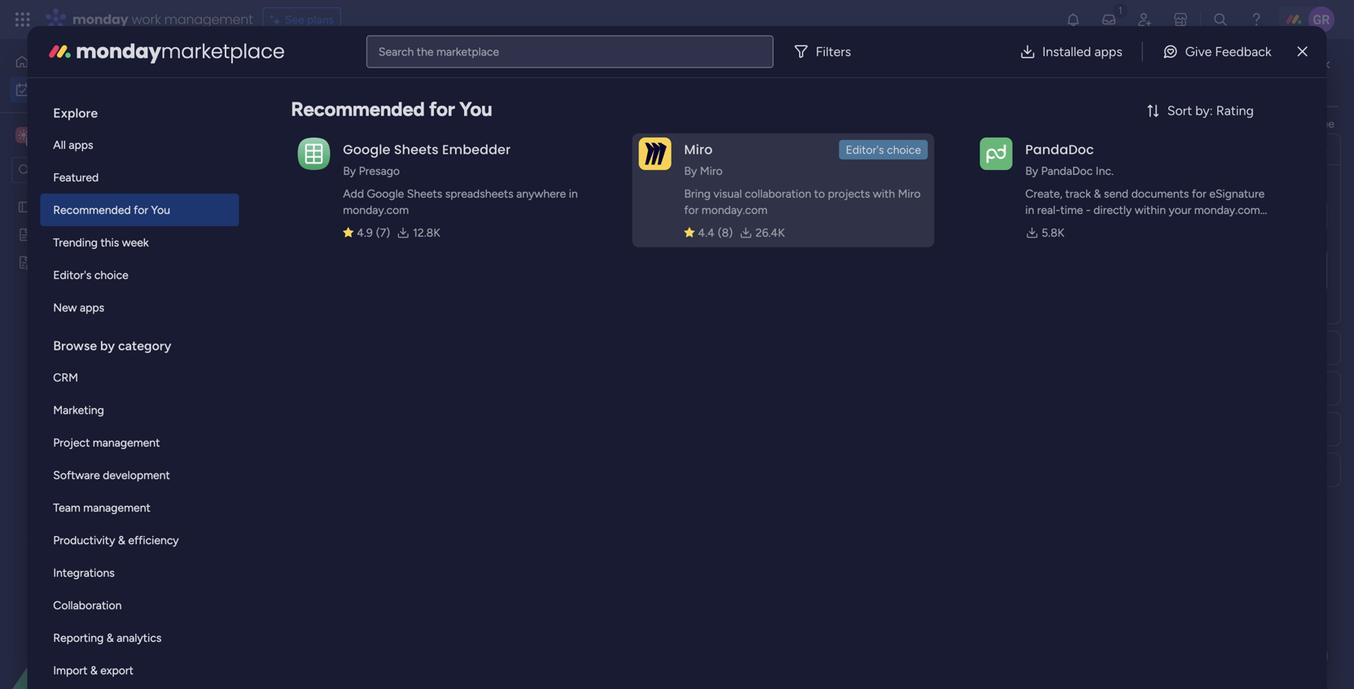 Task type: vqa. For each thing, say whether or not it's contained in the screenshot.
version
no



Task type: describe. For each thing, give the bounding box(es) containing it.
apps for all apps
[[69, 138, 93, 152]]

browse by category
[[53, 338, 171, 354]]

0 vertical spatial editor's
[[846, 143, 884, 157]]

whose
[[1055, 180, 1091, 194]]

0 vertical spatial pandadoc
[[1025, 140, 1094, 159]]

send
[[1104, 187, 1129, 201]]

work
[[284, 61, 349, 98]]

(7)
[[376, 226, 390, 240]]

for inside create, track & send documents for esignature in real-time - directly within your monday.com interface
[[1192, 187, 1207, 201]]

past
[[274, 201, 306, 222]]

search the marketplace
[[379, 45, 499, 59]]

new apps
[[53, 301, 104, 315]]

apps for installed apps
[[1095, 44, 1123, 59]]

interface
[[1025, 219, 1071, 233]]

dapulse x slim image
[[1298, 42, 1308, 61]]

monday marketplace image
[[47, 39, 73, 65]]

4.9 (7)
[[357, 226, 390, 240]]

plans
[[307, 13, 334, 26]]

filters
[[816, 44, 851, 59]]

/
[[356, 201, 364, 222]]

1 vertical spatial items
[[1093, 180, 1121, 194]]

26.4k
[[756, 226, 785, 240]]

monday for monday marketplace
[[76, 38, 161, 65]]

hide done items
[[493, 135, 577, 149]]

boards,
[[1107, 117, 1145, 131]]

add
[[343, 187, 364, 201]]

monday marketplace
[[76, 38, 285, 65]]

explore heading
[[40, 91, 239, 129]]

columns
[[1148, 117, 1191, 131]]

whose items should we show?
[[1055, 180, 1211, 194]]

new for new doc 2
[[38, 256, 62, 270]]

visual
[[714, 187, 742, 201]]

import
[[53, 664, 87, 678]]

development
[[103, 469, 170, 483]]

choose
[[1046, 117, 1085, 131]]

& for export
[[90, 664, 98, 678]]

team
[[53, 501, 80, 515]]

to do list button
[[1246, 67, 1330, 93]]

sort by: rating button
[[1117, 98, 1288, 124]]

monday marketplace image
[[1173, 11, 1189, 28]]

collaboration
[[53, 599, 122, 613]]

project management option
[[40, 427, 239, 459]]

add google sheets spreadsheets anywhere in monday.com
[[343, 187, 578, 217]]

in inside create, track & send documents for esignature in real-time - directly within your monday.com interface
[[1025, 203, 1034, 217]]

search image
[[438, 135, 451, 148]]

integrations
[[53, 566, 115, 580]]

select product image
[[15, 11, 31, 28]]

reporting & analytics
[[53, 632, 162, 645]]

collaboration
[[745, 187, 811, 201]]

1 image
[[1113, 1, 1128, 19]]

see
[[1317, 117, 1335, 131]]

rating
[[1216, 103, 1254, 118]]

google sheets embedder by presago
[[343, 140, 511, 178]]

import & export
[[53, 664, 133, 678]]

& inside create, track & send documents for esignature in real-time - directly within your monday.com interface
[[1094, 187, 1101, 201]]

to inside past dates / main content
[[1303, 117, 1314, 131]]

by
[[100, 338, 115, 354]]

list box for monday
[[40, 91, 239, 690]]

public board image for project management
[[17, 200, 33, 215]]

workspace selection element
[[15, 125, 136, 147]]

all
[[53, 138, 66, 152]]

recommended for you inside option
[[53, 203, 170, 217]]

hide
[[493, 135, 517, 149]]

and
[[1194, 117, 1213, 131]]

monday work management
[[72, 10, 253, 29]]

software
[[53, 469, 100, 483]]

spreadsheets
[[445, 187, 514, 201]]

we
[[1161, 180, 1175, 194]]

2 app logo image from the left
[[639, 137, 671, 170]]

you'd
[[1253, 117, 1281, 131]]

management for project management
[[93, 436, 160, 450]]

browse by category heading
[[40, 324, 239, 362]]

recommended inside option
[[53, 203, 131, 217]]

0 vertical spatial recommended
[[291, 97, 425, 121]]

search
[[379, 45, 414, 59]]

week
[[122, 236, 149, 250]]

the for search
[[417, 45, 434, 59]]

presago
[[359, 164, 400, 178]]

sheets inside 'google sheets embedder by presago'
[[394, 140, 439, 159]]

update feed image
[[1101, 11, 1117, 28]]

apps for new apps
[[80, 301, 104, 315]]

efficiency
[[128, 534, 179, 548]]

app logo image for google sheets embedder
[[297, 137, 330, 170]]

help image
[[1248, 11, 1265, 28]]

create, track & send documents for esignature in real-time - directly within your monday.com interface
[[1025, 187, 1265, 233]]

trending this week option
[[40, 226, 239, 259]]

export
[[100, 664, 133, 678]]

give feedback button
[[1150, 35, 1285, 68]]

should
[[1124, 180, 1158, 194]]

trending this week
[[53, 236, 149, 250]]

team management
[[53, 501, 150, 515]]

installed
[[1042, 44, 1091, 59]]

anywhere
[[516, 187, 566, 201]]

search everything image
[[1213, 11, 1229, 28]]

new for new doc
[[38, 228, 62, 242]]

my work
[[240, 61, 349, 98]]

monday.com inside create, track & send documents for esignature in real-time - directly within your monday.com interface
[[1194, 203, 1260, 217]]

0 vertical spatial miro
[[684, 140, 713, 159]]

project management
[[53, 436, 160, 450]]

directly
[[1094, 203, 1132, 217]]

project management
[[38, 200, 145, 214]]

by miro
[[684, 164, 723, 178]]

for inside option
[[134, 203, 148, 217]]

invite members image
[[1137, 11, 1153, 28]]

0 horizontal spatial marketplace
[[161, 38, 285, 65]]

1 horizontal spatial greg robinson image
[[1309, 7, 1335, 33]]

notifications image
[[1065, 11, 1081, 28]]

private board image
[[17, 255, 33, 270]]

sheets inside add google sheets spreadsheets anywhere in monday.com
[[407, 187, 442, 201]]

productivity
[[53, 534, 115, 548]]

your
[[1169, 203, 1192, 217]]

productivity & efficiency
[[53, 534, 179, 548]]

category
[[118, 338, 171, 354]]

new item
[[247, 135, 296, 149]]

give
[[1185, 44, 1212, 59]]

past dates / 2 items
[[274, 201, 405, 222]]

projects
[[828, 187, 870, 201]]

see plans button
[[263, 7, 341, 32]]

track
[[1065, 187, 1091, 201]]

Search in workspace field
[[34, 161, 136, 180]]

browse
[[53, 338, 97, 354]]

none search field inside past dates / main content
[[309, 129, 457, 155]]

12.8k
[[413, 226, 440, 240]]

editor's choice inside option
[[53, 268, 129, 282]]

app logo image for pandadoc
[[980, 137, 1012, 170]]

bring visual collaboration to projects with miro for monday.com
[[684, 187, 921, 217]]

people
[[1215, 117, 1250, 131]]

like
[[1284, 117, 1300, 131]]

4.4 (8)
[[698, 226, 733, 240]]

new for new apps
[[53, 301, 77, 315]]

dates
[[310, 201, 352, 222]]

create,
[[1025, 187, 1063, 201]]

import & export option
[[40, 655, 239, 687]]

-
[[1086, 203, 1091, 217]]

you inside option
[[151, 203, 170, 217]]



Task type: locate. For each thing, give the bounding box(es) containing it.
collaboration option
[[40, 590, 239, 622]]

1 horizontal spatial you
[[459, 97, 492, 121]]

app logo image left pandadoc by pandadoc inc.
[[980, 137, 1012, 170]]

1 by from the left
[[343, 164, 356, 178]]

time
[[1060, 203, 1083, 217]]

lottie animation image
[[0, 525, 208, 690]]

in right "anywhere"
[[569, 187, 578, 201]]

3 monday.com from the left
[[1194, 203, 1260, 217]]

1 vertical spatial project
[[53, 436, 90, 450]]

option
[[0, 193, 208, 196]]

(8)
[[718, 226, 733, 240]]

1 horizontal spatial in
[[1025, 203, 1034, 217]]

esignature
[[1209, 187, 1265, 201]]

miro
[[684, 140, 713, 159], [700, 164, 723, 178], [898, 187, 921, 201]]

1 vertical spatial in
[[1025, 203, 1034, 217]]

pandadoc up whose
[[1041, 164, 1093, 178]]

choice down the 'this'
[[94, 268, 129, 282]]

0 horizontal spatial items
[[377, 205, 405, 219]]

1 vertical spatial greg robinson image
[[1069, 258, 1094, 283]]

marketplace down 'monday work management' in the left top of the page
[[161, 38, 285, 65]]

1 vertical spatial sheets
[[407, 187, 442, 201]]

google inside 'google sheets embedder by presago'
[[343, 140, 391, 159]]

integrations option
[[40, 557, 239, 590]]

0 vertical spatial the
[[417, 45, 434, 59]]

by inside pandadoc by pandadoc inc.
[[1025, 164, 1038, 178]]

editor's choice
[[846, 143, 921, 157], [53, 268, 129, 282]]

new apps option
[[40, 292, 239, 324]]

& left send
[[1094, 187, 1101, 201]]

app logo image right item
[[297, 137, 330, 170]]

public board image for new doc
[[17, 227, 33, 243]]

to
[[1277, 73, 1289, 87]]

new doc
[[38, 228, 86, 242]]

monday for monday work management
[[72, 10, 128, 29]]

app logo image left by miro
[[639, 137, 671, 170]]

2 right /
[[368, 205, 374, 219]]

project for project management
[[53, 436, 90, 450]]

choice
[[887, 143, 921, 157], [94, 268, 129, 282]]

items right "done"
[[549, 135, 577, 149]]

editor's up projects
[[846, 143, 884, 157]]

for down bring
[[684, 203, 699, 217]]

recommended up trending this week
[[53, 203, 131, 217]]

marketing
[[53, 404, 104, 417]]

customize
[[610, 135, 665, 149]]

to right like
[[1303, 117, 1314, 131]]

monday
[[72, 10, 128, 29], [76, 38, 161, 65]]

by up add
[[343, 164, 356, 178]]

project inside option
[[53, 436, 90, 450]]

greg robinson image down interface
[[1069, 258, 1094, 283]]

1 vertical spatial management
[[93, 436, 160, 450]]

1 horizontal spatial to
[[1303, 117, 1314, 131]]

google up presago
[[343, 140, 391, 159]]

this
[[101, 236, 119, 250]]

you up trending this week option
[[151, 203, 170, 217]]

1 vertical spatial the
[[1088, 117, 1105, 131]]

2 by from the left
[[684, 164, 697, 178]]

home option
[[10, 49, 198, 75]]

recommended for you option
[[40, 194, 239, 226]]

0 horizontal spatial editor's choice
[[53, 268, 129, 282]]

editor's choice down trending this week
[[53, 268, 129, 282]]

choice up with on the top
[[887, 143, 921, 157]]

None search field
[[309, 129, 457, 155]]

reporting
[[53, 632, 104, 645]]

0 horizontal spatial the
[[417, 45, 434, 59]]

documents
[[1131, 187, 1189, 201]]

within
[[1135, 203, 1166, 217]]

0 vertical spatial apps
[[1095, 44, 1123, 59]]

0 vertical spatial doc
[[65, 228, 86, 242]]

new up 'browse'
[[53, 301, 77, 315]]

2 vertical spatial items
[[377, 205, 405, 219]]

public board image
[[17, 200, 33, 215], [17, 227, 33, 243]]

2 horizontal spatial app logo image
[[980, 137, 1012, 170]]

reporting & analytics option
[[40, 622, 239, 655]]

0 horizontal spatial you
[[151, 203, 170, 217]]

monday.com inside bring visual collaboration to projects with miro for monday.com
[[702, 203, 768, 217]]

marketplace right search
[[436, 45, 499, 59]]

1 vertical spatial apps
[[69, 138, 93, 152]]

management for team management
[[83, 501, 150, 515]]

0 horizontal spatial choice
[[94, 268, 129, 282]]

app logo image
[[297, 137, 330, 170], [639, 137, 671, 170], [980, 137, 1012, 170]]

recommended
[[291, 97, 425, 121], [53, 203, 131, 217]]

1 workspace image from the left
[[15, 126, 32, 144]]

software development option
[[40, 459, 239, 492]]

sheets up presago
[[394, 140, 439, 159]]

by inside 'google sheets embedder by presago'
[[343, 164, 356, 178]]

0 horizontal spatial by
[[343, 164, 356, 178]]

miro up by miro
[[684, 140, 713, 159]]

main workspace button
[[11, 121, 159, 149]]

you up embedder in the top left of the page
[[459, 97, 492, 121]]

greg robinson image
[[1309, 7, 1335, 33], [1069, 258, 1094, 283]]

past dates / main content
[[216, 39, 1354, 690]]

0 horizontal spatial editor's
[[53, 268, 92, 282]]

doc for new doc 2
[[65, 256, 86, 270]]

doc
[[65, 228, 86, 242], [65, 256, 86, 270]]

1 doc from the top
[[65, 228, 86, 242]]

0 vertical spatial editor's choice
[[846, 143, 921, 157]]

workspace
[[69, 127, 134, 143]]

in
[[569, 187, 578, 201], [1025, 203, 1034, 217]]

management
[[164, 10, 253, 29], [93, 436, 160, 450], [83, 501, 150, 515]]

apps inside button
[[1095, 44, 1123, 59]]

list box for main workspace
[[0, 190, 208, 496]]

lottie animation element
[[0, 525, 208, 690]]

feedback
[[1215, 44, 1272, 59]]

project for project management
[[38, 200, 75, 214]]

& left "analytics" on the bottom
[[107, 632, 114, 645]]

1 horizontal spatial by
[[684, 164, 697, 178]]

0 vertical spatial in
[[569, 187, 578, 201]]

give feedback
[[1185, 44, 1272, 59]]

software development
[[53, 469, 170, 483]]

&
[[1094, 187, 1101, 201], [118, 534, 125, 548], [107, 632, 114, 645], [90, 664, 98, 678]]

0 vertical spatial you
[[459, 97, 492, 121]]

1 vertical spatial pandadoc
[[1041, 164, 1093, 178]]

by up bring
[[684, 164, 697, 178]]

project up software
[[53, 436, 90, 450]]

recommended for you up filter dashboard by text search field
[[291, 97, 492, 121]]

project up new doc on the top left of page
[[38, 200, 75, 214]]

choice inside option
[[94, 268, 129, 282]]

monday.com
[[343, 203, 409, 217], [702, 203, 768, 217], [1194, 203, 1260, 217]]

management
[[78, 200, 145, 214]]

1 vertical spatial editor's
[[53, 268, 92, 282]]

sort
[[1167, 103, 1192, 118]]

0 vertical spatial management
[[164, 10, 253, 29]]

1 vertical spatial doc
[[65, 256, 86, 270]]

google
[[343, 140, 391, 159], [367, 187, 404, 201]]

1 horizontal spatial marketplace
[[436, 45, 499, 59]]

main workspace
[[37, 127, 134, 143]]

1 vertical spatial monday
[[76, 38, 161, 65]]

2 horizontal spatial monday.com
[[1194, 203, 1260, 217]]

done
[[520, 135, 546, 149]]

0 vertical spatial choice
[[887, 143, 921, 157]]

apps right all
[[69, 138, 93, 152]]

0 horizontal spatial to
[[814, 187, 825, 201]]

None text field
[[1055, 202, 1327, 230]]

with
[[873, 187, 895, 201]]

0 horizontal spatial recommended for you
[[53, 203, 170, 217]]

1 app logo image from the left
[[297, 137, 330, 170]]

2 monday.com from the left
[[702, 203, 768, 217]]

1 monday.com from the left
[[343, 203, 409, 217]]

3 by from the left
[[1025, 164, 1038, 178]]

1 vertical spatial choice
[[94, 268, 129, 282]]

0 vertical spatial public board image
[[17, 200, 33, 215]]

new item button
[[240, 129, 303, 155]]

2 inside past dates / 2 items
[[368, 205, 374, 219]]

miro inside bring visual collaboration to projects with miro for monday.com
[[898, 187, 921, 201]]

monday.com up 4.9 (7) at the left top
[[343, 203, 409, 217]]

apps inside option
[[80, 301, 104, 315]]

monday.com down esignature
[[1194, 203, 1260, 217]]

productivity & efficiency option
[[40, 524, 239, 557]]

0 vertical spatial items
[[549, 135, 577, 149]]

2 horizontal spatial by
[[1025, 164, 1038, 178]]

customize button
[[584, 129, 671, 155]]

1 vertical spatial miro
[[700, 164, 723, 178]]

sheets down 'google sheets embedder by presago'
[[407, 187, 442, 201]]

0 horizontal spatial monday.com
[[343, 203, 409, 217]]

& for efficiency
[[118, 534, 125, 548]]

project
[[38, 200, 75, 214], [53, 436, 90, 450]]

2 vertical spatial management
[[83, 501, 150, 515]]

by:
[[1196, 103, 1213, 118]]

0 horizontal spatial recommended
[[53, 203, 131, 217]]

items inside past dates / 2 items
[[377, 205, 405, 219]]

& left export
[[90, 664, 98, 678]]

featured
[[53, 171, 99, 184]]

apps up 'by'
[[80, 301, 104, 315]]

miro up bring
[[700, 164, 723, 178]]

2 workspace image from the left
[[18, 126, 29, 144]]

new left item
[[247, 135, 271, 149]]

new for new item
[[247, 135, 271, 149]]

for up search image
[[429, 97, 455, 121]]

the for choose
[[1088, 117, 1105, 131]]

2 vertical spatial miro
[[898, 187, 921, 201]]

for
[[429, 97, 455, 121], [1192, 187, 1207, 201], [134, 203, 148, 217], [684, 203, 699, 217]]

list box
[[40, 91, 239, 690], [0, 190, 208, 496]]

work
[[132, 10, 161, 29]]

people
[[1055, 143, 1090, 156]]

items down the inc.
[[1093, 180, 1121, 194]]

featured option
[[40, 161, 239, 194]]

explore
[[53, 105, 98, 121]]

for up trending this week option
[[134, 203, 148, 217]]

editor's inside option
[[53, 268, 92, 282]]

1 horizontal spatial editor's choice
[[846, 143, 921, 157]]

1 vertical spatial google
[[367, 187, 404, 201]]

0 vertical spatial recommended for you
[[291, 97, 492, 121]]

see plans
[[285, 13, 334, 26]]

team management option
[[40, 492, 239, 524]]

installed apps button
[[1007, 35, 1136, 68]]

new up new doc 2
[[38, 228, 62, 242]]

0 vertical spatial monday
[[72, 10, 128, 29]]

1 horizontal spatial editor's
[[846, 143, 884, 157]]

recommended up filter dashboard by text search field
[[291, 97, 425, 121]]

new inside button
[[247, 135, 271, 149]]

1 horizontal spatial the
[[1088, 117, 1105, 131]]

editor's choice option
[[40, 259, 239, 292]]

greg robinson image up list
[[1309, 7, 1335, 33]]

monday.com down visual
[[702, 203, 768, 217]]

2 vertical spatial apps
[[80, 301, 104, 315]]

for right the we
[[1192, 187, 1207, 201]]

management inside team management option
[[83, 501, 150, 515]]

1 public board image from the top
[[17, 200, 33, 215]]

the inside past dates / main content
[[1088, 117, 1105, 131]]

google inside add google sheets spreadsheets anywhere in monday.com
[[367, 187, 404, 201]]

1 vertical spatial editor's choice
[[53, 268, 129, 282]]

the left boards,
[[1088, 117, 1105, 131]]

Filter dashboard by text search field
[[309, 129, 457, 155]]

doc down trending
[[65, 256, 86, 270]]

editor's down trending
[[53, 268, 92, 282]]

items up (7)
[[377, 205, 405, 219]]

& for analytics
[[107, 632, 114, 645]]

& left efficiency
[[118, 534, 125, 548]]

1 vertical spatial you
[[151, 203, 170, 217]]

monday.com inside add google sheets spreadsheets anywhere in monday.com
[[343, 203, 409, 217]]

0 horizontal spatial 2
[[88, 256, 95, 270]]

all apps
[[53, 138, 93, 152]]

to left projects
[[814, 187, 825, 201]]

0 vertical spatial to
[[1303, 117, 1314, 131]]

see
[[285, 13, 304, 26]]

all apps option
[[40, 129, 239, 161]]

installed apps
[[1042, 44, 1123, 59]]

for inside bring visual collaboration to projects with miro for monday.com
[[684, 203, 699, 217]]

google down presago
[[367, 187, 404, 201]]

0 vertical spatial google
[[343, 140, 391, 159]]

doc up new doc 2
[[65, 228, 86, 242]]

pandadoc
[[1025, 140, 1094, 159], [1041, 164, 1093, 178]]

home
[[36, 55, 67, 69]]

list box containing project management
[[0, 190, 208, 496]]

do
[[1292, 73, 1305, 87]]

miro right with on the top
[[898, 187, 921, 201]]

1 vertical spatial to
[[814, 187, 825, 201]]

apps down update feed icon
[[1095, 44, 1123, 59]]

crm
[[53, 371, 78, 385]]

monday up home link
[[72, 10, 128, 29]]

main
[[37, 127, 66, 143]]

5.8k
[[1042, 226, 1065, 240]]

give feedback link
[[1150, 35, 1285, 68]]

0 vertical spatial project
[[38, 200, 75, 214]]

list
[[1308, 73, 1323, 87]]

1 horizontal spatial recommended for you
[[291, 97, 492, 121]]

1 horizontal spatial items
[[549, 135, 577, 149]]

my
[[240, 61, 278, 98]]

2 doc from the top
[[65, 256, 86, 270]]

2 public board image from the top
[[17, 227, 33, 243]]

by
[[343, 164, 356, 178], [684, 164, 697, 178], [1025, 164, 1038, 178]]

to inside bring visual collaboration to projects with miro for monday.com
[[814, 187, 825, 201]]

0 vertical spatial greg robinson image
[[1309, 7, 1335, 33]]

analytics
[[117, 632, 162, 645]]

2 horizontal spatial items
[[1093, 180, 1121, 194]]

1 vertical spatial recommended for you
[[53, 203, 170, 217]]

in left real-
[[1025, 203, 1034, 217]]

the right search
[[417, 45, 434, 59]]

1 vertical spatial 2
[[88, 256, 95, 270]]

1 horizontal spatial recommended
[[291, 97, 425, 121]]

pandadoc down choose
[[1025, 140, 1094, 159]]

1 horizontal spatial choice
[[887, 143, 921, 157]]

0 horizontal spatial greg robinson image
[[1069, 258, 1094, 283]]

crm option
[[40, 362, 239, 394]]

you
[[459, 97, 492, 121], [151, 203, 170, 217]]

item
[[273, 135, 296, 149]]

management inside project management option
[[93, 436, 160, 450]]

by up "create,"
[[1025, 164, 1038, 178]]

none text field inside past dates / main content
[[1055, 202, 1327, 230]]

marketplace
[[161, 38, 285, 65], [436, 45, 499, 59]]

1 horizontal spatial app logo image
[[639, 137, 671, 170]]

1 horizontal spatial 2
[[368, 205, 374, 219]]

4.4
[[698, 226, 715, 240]]

recommended for you up the 'this'
[[53, 203, 170, 217]]

4.9
[[357, 226, 373, 240]]

monday down work
[[76, 38, 161, 65]]

new inside option
[[53, 301, 77, 315]]

apps inside option
[[69, 138, 93, 152]]

2 down trending this week
[[88, 256, 95, 270]]

doc for new doc
[[65, 228, 86, 242]]

management up productivity & efficiency
[[83, 501, 150, 515]]

2
[[368, 205, 374, 219], [88, 256, 95, 270]]

1 horizontal spatial monday.com
[[702, 203, 768, 217]]

workspace image
[[15, 126, 32, 144], [18, 126, 29, 144]]

0 vertical spatial 2
[[368, 205, 374, 219]]

3 app logo image from the left
[[980, 137, 1012, 170]]

list box containing explore
[[40, 91, 239, 690]]

1 vertical spatial recommended
[[53, 203, 131, 217]]

editor's choice up with on the top
[[846, 143, 921, 157]]

0 vertical spatial sheets
[[394, 140, 439, 159]]

marketing option
[[40, 394, 239, 427]]

new right private board image
[[38, 256, 62, 270]]

inc.
[[1096, 164, 1114, 178]]

pandadoc by pandadoc inc.
[[1025, 140, 1114, 178]]

in inside add google sheets spreadsheets anywhere in monday.com
[[569, 187, 578, 201]]

0 horizontal spatial app logo image
[[297, 137, 330, 170]]

management up development
[[93, 436, 160, 450]]

0 horizontal spatial in
[[569, 187, 578, 201]]

management up monday marketplace
[[164, 10, 253, 29]]

1 vertical spatial public board image
[[17, 227, 33, 243]]



